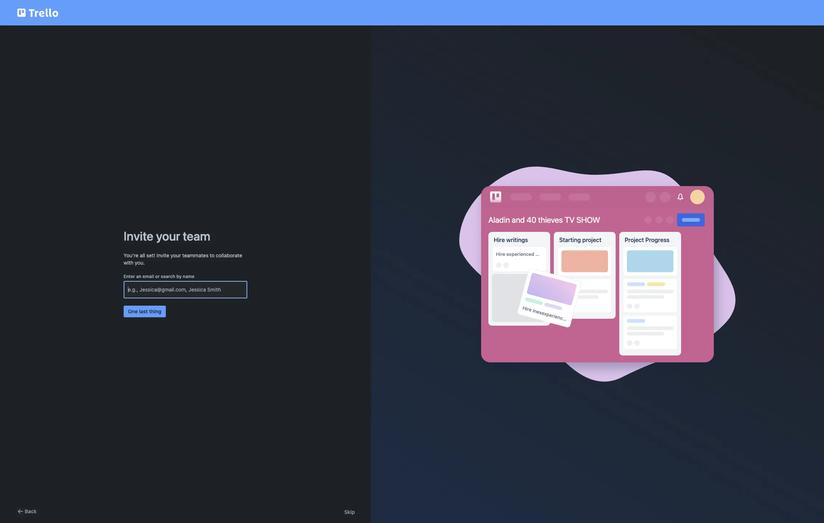 Task type: vqa. For each thing, say whether or not it's contained in the screenshot.
description
no



Task type: locate. For each thing, give the bounding box(es) containing it.
enter
[[124, 274, 135, 279]]

show
[[577, 215, 601, 225]]

e.g., Jessica@gmail.com, Jessica Smith text field
[[128, 283, 243, 296]]

1 vertical spatial hire
[[496, 251, 506, 257]]

to
[[210, 252, 215, 259]]

writer for experienced
[[536, 251, 549, 257]]

aladin
[[489, 215, 510, 225]]

last
[[139, 308, 148, 315]]

starting
[[560, 237, 581, 243]]

1 horizontal spatial invite
[[157, 252, 169, 259]]

1 vertical spatial writer
[[569, 318, 584, 327]]

0 horizontal spatial invite
[[124, 229, 154, 243]]

invite your team
[[124, 229, 211, 243]]

40
[[527, 215, 537, 225]]

1 horizontal spatial writer
[[569, 318, 584, 327]]

teammates
[[182, 252, 209, 259]]

hire inexexperienced writer
[[522, 305, 584, 327]]

0 vertical spatial invite
[[124, 229, 154, 243]]

0 vertical spatial writer
[[536, 251, 549, 257]]

one last thing button
[[124, 306, 166, 318]]

writer
[[536, 251, 549, 257], [569, 318, 584, 327]]

back
[[25, 509, 37, 515]]

0 vertical spatial your
[[156, 229, 180, 243]]

your
[[156, 229, 180, 243], [171, 252, 181, 259]]

invite
[[124, 229, 154, 243], [157, 252, 169, 259]]

hire inside hire inexexperienced writer
[[522, 305, 533, 313]]

0 horizontal spatial writer
[[536, 251, 549, 257]]

thing
[[149, 308, 162, 315]]

with
[[124, 260, 134, 266]]

your up you're all set! invite your teammates to collaborate with you.
[[156, 229, 180, 243]]

invite right 'set!'
[[157, 252, 169, 259]]

aladin and 40 thieves tv show
[[489, 215, 601, 225]]

1 horizontal spatial trello image
[[489, 190, 503, 205]]

1 vertical spatial invite
[[157, 252, 169, 259]]

invite up all
[[124, 229, 154, 243]]

search
[[161, 274, 175, 279]]

0 vertical spatial trello image
[[16, 4, 60, 21]]

0 vertical spatial hire
[[494, 237, 505, 243]]

trello image
[[16, 4, 60, 21], [489, 190, 503, 205]]

one last thing
[[128, 308, 162, 315]]

writer inside hire inexexperienced writer
[[569, 318, 584, 327]]

skip
[[345, 510, 355, 516]]

1 vertical spatial your
[[171, 252, 181, 259]]

your left teammates
[[171, 252, 181, 259]]

2 vertical spatial hire
[[522, 305, 533, 313]]

hire experienced writer
[[496, 251, 549, 257]]

hire
[[494, 237, 505, 243], [496, 251, 506, 257], [522, 305, 533, 313]]

writings
[[507, 237, 528, 243]]

skip button
[[345, 509, 355, 516]]



Task type: describe. For each thing, give the bounding box(es) containing it.
name
[[183, 274, 195, 279]]

project
[[625, 237, 644, 243]]

experienced
[[507, 251, 535, 257]]

or
[[155, 274, 160, 279]]

and
[[512, 215, 525, 225]]

one
[[128, 308, 138, 315]]

starting project
[[560, 237, 602, 243]]

tv
[[565, 215, 575, 225]]

hire for hire writings
[[494, 237, 505, 243]]

hire writings
[[494, 237, 528, 243]]

you're all set! invite your teammates to collaborate with you.
[[124, 252, 242, 266]]

set!
[[147, 252, 155, 259]]

thieves
[[539, 215, 563, 225]]

by
[[177, 274, 182, 279]]

inexexperienced
[[533, 308, 570, 323]]

you're
[[124, 252, 139, 259]]

you.
[[135, 260, 145, 266]]

back button
[[16, 508, 37, 516]]

hire for hire inexexperienced writer
[[522, 305, 533, 313]]

project progress
[[625, 237, 670, 243]]

1 vertical spatial trello image
[[489, 190, 503, 205]]

enter an email or search by name
[[124, 274, 195, 279]]

hire for hire experienced writer
[[496, 251, 506, 257]]

team
[[183, 229, 211, 243]]

all
[[140, 252, 145, 259]]

email
[[143, 274, 154, 279]]

collaborate
[[216, 252, 242, 259]]

writer for inexexperienced
[[569, 318, 584, 327]]

invite inside you're all set! invite your teammates to collaborate with you.
[[157, 252, 169, 259]]

progress
[[646, 237, 670, 243]]

project
[[583, 237, 602, 243]]

an
[[136, 274, 141, 279]]

your inside you're all set! invite your teammates to collaborate with you.
[[171, 252, 181, 259]]

0 horizontal spatial trello image
[[16, 4, 60, 21]]



